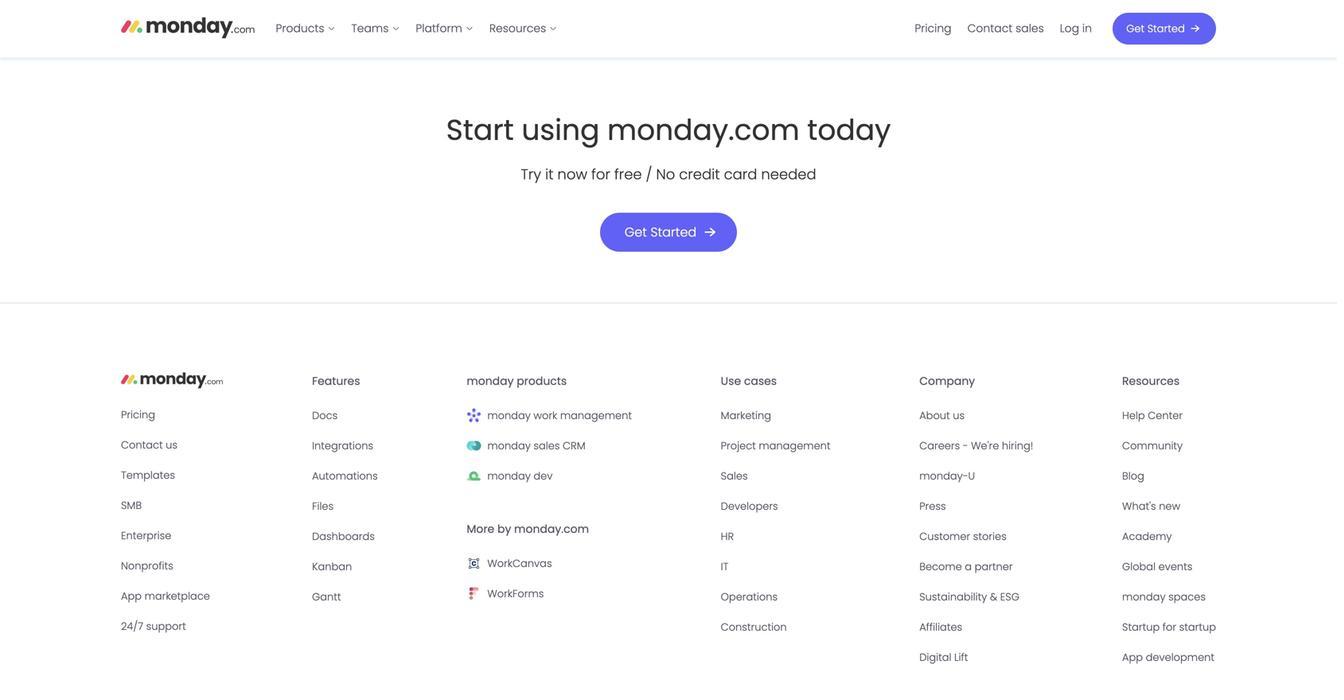 Task type: locate. For each thing, give the bounding box(es) containing it.
1 horizontal spatial pricing link
[[907, 16, 960, 41]]

contact us link
[[121, 437, 299, 454]]

get
[[1127, 21, 1145, 36], [625, 223, 647, 241]]

dev
[[534, 469, 553, 484]]

app inside app marketplace link
[[121, 590, 142, 604]]

0 vertical spatial get started
[[1127, 21, 1185, 36]]

started inside main element
[[1148, 21, 1185, 36]]

nonprofits
[[121, 560, 173, 574]]

customer stories link
[[920, 528, 1110, 546]]

sales left crm
[[534, 439, 560, 453]]

resources right platform link on the top of page
[[490, 21, 546, 36]]

started down try it now for free / no credit card needed at top
[[651, 223, 697, 241]]

management inside project management link
[[759, 439, 831, 453]]

monday dev
[[488, 469, 553, 484]]

a
[[965, 560, 972, 574]]

startup
[[1123, 621, 1160, 635]]

0 vertical spatial pricing link
[[907, 16, 960, 41]]

management up monday sales crm 'link'
[[560, 409, 632, 423]]

1 vertical spatial for
[[1163, 621, 1177, 635]]

kanban
[[312, 560, 352, 574]]

app down 'startup' at the bottom of page
[[1123, 651, 1144, 665]]

1 horizontal spatial contact
[[968, 21, 1013, 36]]

gantt
[[312, 590, 341, 605]]

/
[[646, 164, 653, 185]]

contact
[[968, 21, 1013, 36], [121, 439, 163, 453]]

started right in
[[1148, 21, 1185, 36]]

project management link
[[721, 437, 907, 455]]

app marketplace link
[[121, 588, 299, 606]]

monday.com up the credit
[[608, 110, 800, 150]]

crm icon footer image
[[467, 439, 481, 453]]

get down free
[[625, 223, 647, 241]]

0 horizontal spatial pricing link
[[121, 407, 299, 424]]

contact sales link
[[960, 16, 1052, 41]]

0 vertical spatial get
[[1127, 21, 1145, 36]]

sales inside 'link'
[[534, 439, 560, 453]]

pricing link up 'contact us' "link"
[[121, 407, 299, 424]]

0 horizontal spatial started
[[651, 223, 697, 241]]

become a partner
[[920, 560, 1013, 574]]

pricing link inside list
[[907, 16, 960, 41]]

kanban link
[[312, 558, 454, 576]]

new
[[1160, 500, 1181, 514]]

for left free
[[592, 164, 611, 185]]

list
[[268, 0, 566, 57], [907, 0, 1100, 57]]

1 vertical spatial get
[[625, 223, 647, 241]]

1 horizontal spatial pricing
[[915, 21, 952, 36]]

management up the sales link
[[759, 439, 831, 453]]

monday products
[[467, 374, 567, 389]]

about us link
[[920, 407, 1110, 425]]

app for app marketplace
[[121, 590, 142, 604]]

1 horizontal spatial get
[[1127, 21, 1145, 36]]

pricing link left contact sales
[[907, 16, 960, 41]]

use
[[721, 374, 741, 389]]

digital lift
[[920, 651, 969, 665]]

marketplace
[[145, 590, 210, 604]]

pricing up contact us
[[121, 408, 155, 423]]

become
[[920, 560, 963, 574]]

monday for monday products
[[467, 374, 514, 389]]

sales link
[[721, 468, 907, 485]]

1 vertical spatial pricing link
[[121, 407, 299, 424]]

footer wm logo image
[[467, 409, 481, 423]]

list containing products
[[268, 0, 566, 57]]

smb
[[121, 499, 142, 513]]

1 horizontal spatial sales
[[1016, 21, 1045, 36]]

crm
[[563, 439, 586, 453]]

1 horizontal spatial list
[[907, 0, 1100, 57]]

0 horizontal spatial get started
[[625, 223, 697, 241]]

for
[[592, 164, 611, 185], [1163, 621, 1177, 635]]

pricing left contact sales
[[915, 21, 952, 36]]

0 vertical spatial us
[[953, 409, 965, 423]]

careers - we're hiring!
[[920, 439, 1034, 453]]

monday dev link
[[467, 468, 708, 485]]

hiring!
[[1002, 439, 1034, 453]]

files link
[[312, 498, 454, 515]]

sales for contact
[[1016, 21, 1045, 36]]

1 horizontal spatial us
[[953, 409, 965, 423]]

monday for monday dev
[[488, 469, 531, 484]]

products
[[276, 21, 324, 36]]

0 vertical spatial pricing
[[915, 21, 952, 36]]

contact inside list
[[968, 21, 1013, 36]]

get right in
[[1127, 21, 1145, 36]]

1 horizontal spatial monday.com
[[608, 110, 800, 150]]

0 vertical spatial sales
[[1016, 21, 1045, 36]]

monday work management link
[[467, 407, 708, 425]]

get started button right in
[[1113, 13, 1217, 45]]

0 vertical spatial get started button
[[1113, 13, 1217, 45]]

pricing inside list
[[915, 21, 952, 36]]

us right about
[[953, 409, 965, 423]]

0 vertical spatial started
[[1148, 21, 1185, 36]]

workcanvas link
[[467, 555, 708, 573]]

pricing link for contact us
[[121, 407, 299, 424]]

for left startup
[[1163, 621, 1177, 635]]

monday up footer wm logo
[[467, 374, 514, 389]]

project
[[721, 439, 756, 453]]

monday.com up the workcanvas
[[514, 522, 589, 537]]

app marketplace
[[121, 590, 210, 604]]

lift
[[955, 651, 969, 665]]

company
[[920, 374, 976, 389]]

construction
[[721, 621, 787, 635]]

no
[[656, 164, 675, 185]]

monday-
[[920, 469, 969, 484]]

0 vertical spatial resources
[[490, 21, 546, 36]]

monday inside 'link'
[[488, 439, 531, 453]]

monday.com logo image
[[121, 10, 255, 44]]

credit
[[679, 164, 720, 185]]

affiliates link
[[920, 619, 1110, 637]]

1 horizontal spatial get started button
[[1113, 13, 1217, 45]]

monday-u
[[920, 469, 975, 484]]

1 vertical spatial app
[[1123, 651, 1144, 665]]

0 horizontal spatial management
[[560, 409, 632, 423]]

list containing pricing
[[907, 0, 1100, 57]]

blog
[[1123, 469, 1145, 484]]

get started right in
[[1127, 21, 1185, 36]]

us up templates
[[166, 439, 178, 453]]

0 horizontal spatial sales
[[534, 439, 560, 453]]

0 horizontal spatial app
[[121, 590, 142, 604]]

0 vertical spatial contact
[[968, 21, 1013, 36]]

developers link
[[721, 498, 907, 515]]

help center
[[1123, 409, 1183, 423]]

it
[[545, 164, 554, 185]]

events
[[1159, 560, 1193, 574]]

features
[[312, 374, 360, 389]]

pricing for contact us
[[121, 408, 155, 423]]

1 vertical spatial started
[[651, 223, 697, 241]]

1 horizontal spatial management
[[759, 439, 831, 453]]

0 horizontal spatial resources
[[490, 21, 546, 36]]

0 horizontal spatial for
[[592, 164, 611, 185]]

products link
[[268, 16, 344, 41]]

academy link
[[1123, 528, 1217, 546]]

0 vertical spatial app
[[121, 590, 142, 604]]

resources up the help center at the bottom right of the page
[[1123, 374, 1180, 389]]

24/7
[[121, 620, 143, 634]]

0 vertical spatial management
[[560, 409, 632, 423]]

dev new mobile footer logo image
[[467, 469, 481, 484]]

sustainability & esg
[[920, 590, 1020, 605]]

0 horizontal spatial pricing
[[121, 408, 155, 423]]

monday up 'startup' at the bottom of page
[[1123, 590, 1166, 605]]

1 horizontal spatial resources
[[1123, 374, 1180, 389]]

contact inside "link"
[[121, 439, 163, 453]]

using
[[522, 110, 600, 150]]

1 vertical spatial pricing
[[121, 408, 155, 423]]

monday for monday spaces
[[1123, 590, 1166, 605]]

monday work management
[[488, 409, 632, 423]]

what's new link
[[1123, 498, 1217, 515]]

monday spaces link
[[1123, 589, 1217, 606]]

teams link
[[344, 16, 408, 41]]

app
[[121, 590, 142, 604], [1123, 651, 1144, 665]]

dashboards link
[[312, 528, 454, 546]]

0 horizontal spatial list
[[268, 0, 566, 57]]

get started down no
[[625, 223, 697, 241]]

hr
[[721, 530, 734, 544]]

products
[[517, 374, 567, 389]]

0 vertical spatial monday.com
[[608, 110, 800, 150]]

2 list from the left
[[907, 0, 1100, 57]]

0 horizontal spatial monday.com
[[514, 522, 589, 537]]

monday left dev
[[488, 469, 531, 484]]

app up 24/7 on the bottom of page
[[121, 590, 142, 604]]

get started button down try it now for free / no credit card needed at top
[[600, 213, 738, 252]]

1 horizontal spatial get started
[[1127, 21, 1185, 36]]

monday right footer wm logo
[[488, 409, 531, 423]]

1 vertical spatial us
[[166, 439, 178, 453]]

monday.com for using
[[608, 110, 800, 150]]

sales inside list
[[1016, 21, 1045, 36]]

monday.com for by
[[514, 522, 589, 537]]

enterprise link
[[121, 528, 299, 545]]

contact left the log
[[968, 21, 1013, 36]]

get started button
[[1113, 13, 1217, 45], [600, 213, 738, 252]]

1 vertical spatial monday.com
[[514, 522, 589, 537]]

enterprise
[[121, 529, 171, 544]]

1 vertical spatial contact
[[121, 439, 163, 453]]

monday up the "monday dev"
[[488, 439, 531, 453]]

1 horizontal spatial app
[[1123, 651, 1144, 665]]

platform
[[416, 21, 462, 36]]

us inside "link"
[[166, 439, 178, 453]]

us for contact us
[[166, 439, 178, 453]]

us for about us
[[953, 409, 965, 423]]

1 horizontal spatial started
[[1148, 21, 1185, 36]]

main element
[[268, 0, 1217, 57]]

monday
[[467, 374, 514, 389], [488, 409, 531, 423], [488, 439, 531, 453], [488, 469, 531, 484], [1123, 590, 1166, 605]]

0 horizontal spatial get started button
[[600, 213, 738, 252]]

0 horizontal spatial us
[[166, 439, 178, 453]]

0 horizontal spatial contact
[[121, 439, 163, 453]]

press link
[[920, 498, 1110, 515]]

1 list from the left
[[268, 0, 566, 57]]

1 vertical spatial management
[[759, 439, 831, 453]]

sales left the log
[[1016, 21, 1045, 36]]

hr link
[[721, 528, 907, 546]]

platform link
[[408, 16, 482, 41]]

1 vertical spatial get started
[[625, 223, 697, 241]]

0 vertical spatial for
[[592, 164, 611, 185]]

1 vertical spatial sales
[[534, 439, 560, 453]]

contact up templates
[[121, 439, 163, 453]]



Task type: describe. For each thing, give the bounding box(es) containing it.
started for get started button inside main element
[[1148, 21, 1185, 36]]

teams
[[352, 21, 389, 36]]

monday sales crm link
[[467, 437, 708, 455]]

what's
[[1123, 500, 1157, 514]]

docs
[[312, 409, 338, 423]]

by
[[498, 522, 511, 537]]

get started button inside main element
[[1113, 13, 1217, 45]]

log
[[1060, 21, 1080, 36]]

1 vertical spatial get started button
[[600, 213, 738, 252]]

digital
[[920, 651, 952, 665]]

customer
[[920, 530, 971, 544]]

in
[[1083, 21, 1093, 36]]

docs link
[[312, 407, 454, 425]]

community
[[1123, 439, 1183, 453]]

about us
[[920, 409, 965, 423]]

needed
[[762, 164, 817, 185]]

started for bottom get started button
[[651, 223, 697, 241]]

global events
[[1123, 560, 1193, 574]]

about
[[920, 409, 950, 423]]

development
[[1146, 651, 1215, 665]]

pricing for contact sales
[[915, 21, 952, 36]]

more
[[467, 522, 495, 537]]

sales for monday
[[534, 439, 560, 453]]

it link
[[721, 558, 907, 576]]

project management
[[721, 439, 831, 453]]

monday-u link
[[920, 468, 1110, 485]]

marketing link
[[721, 407, 907, 425]]

smb link
[[121, 497, 299, 515]]

cases
[[744, 374, 777, 389]]

it operations
[[721, 560, 778, 605]]

24/7 support link
[[121, 618, 299, 636]]

dashboards
[[312, 530, 375, 544]]

become a partner link
[[920, 558, 1110, 576]]

resources link
[[482, 16, 566, 41]]

now
[[558, 164, 588, 185]]

pricing link for contact sales
[[907, 16, 960, 41]]

startup for startup link
[[1123, 619, 1217, 637]]

it
[[721, 560, 729, 574]]

0 horizontal spatial get
[[625, 223, 647, 241]]

app development
[[1123, 651, 1215, 665]]

startup
[[1180, 621, 1217, 635]]

sustainability
[[920, 590, 988, 605]]

blog link
[[1123, 468, 1217, 485]]

app development link
[[1123, 649, 1217, 667]]

global
[[1123, 560, 1156, 574]]

operations link
[[721, 589, 907, 606]]

contact for contact us
[[121, 439, 163, 453]]

templates
[[121, 469, 175, 483]]

help center link
[[1123, 407, 1217, 425]]

management inside monday work management link
[[560, 409, 632, 423]]

app for app development
[[1123, 651, 1144, 665]]

operations
[[721, 590, 778, 605]]

careers - we're hiring! link
[[920, 437, 1110, 455]]

1 horizontal spatial for
[[1163, 621, 1177, 635]]

resources inside main element
[[490, 21, 546, 36]]

customer stories
[[920, 530, 1007, 544]]

marketing
[[721, 409, 772, 423]]

monday for monday sales crm
[[488, 439, 531, 453]]

startup for startup
[[1123, 621, 1217, 635]]

more by monday.com
[[467, 522, 589, 537]]

workcanvas icon footer image
[[467, 557, 481, 571]]

careers
[[920, 439, 960, 453]]

stories
[[974, 530, 1007, 544]]

spaces
[[1169, 590, 1206, 605]]

global events link
[[1123, 558, 1217, 576]]

press
[[920, 500, 946, 514]]

automations
[[312, 469, 378, 484]]

developers
[[721, 500, 779, 514]]

24/7 support
[[121, 620, 186, 634]]

monday sales crm
[[488, 439, 586, 453]]

contact us
[[121, 439, 178, 453]]

try it now for free / no credit card needed
[[521, 164, 817, 185]]

workforms link
[[467, 586, 708, 603]]

digital lift link
[[920, 649, 1110, 667]]

today
[[808, 110, 891, 150]]

workforms
[[488, 587, 544, 602]]

contact sales
[[968, 21, 1045, 36]]

nonprofits link
[[121, 558, 299, 575]]

1 vertical spatial resources
[[1123, 374, 1180, 389]]

workforms icon footer image
[[467, 587, 481, 602]]

get inside main element
[[1127, 21, 1145, 36]]

card
[[724, 164, 758, 185]]

get started inside main element
[[1127, 21, 1185, 36]]

monday for monday work management
[[488, 409, 531, 423]]

&
[[990, 590, 998, 605]]

contact for contact sales
[[968, 21, 1013, 36]]

-
[[963, 439, 969, 453]]

support
[[146, 620, 186, 634]]

community link
[[1123, 437, 1217, 455]]

affiliates
[[920, 621, 963, 635]]

monday logo image
[[121, 367, 223, 393]]



Task type: vqa. For each thing, say whether or not it's contained in the screenshot.
Components
no



